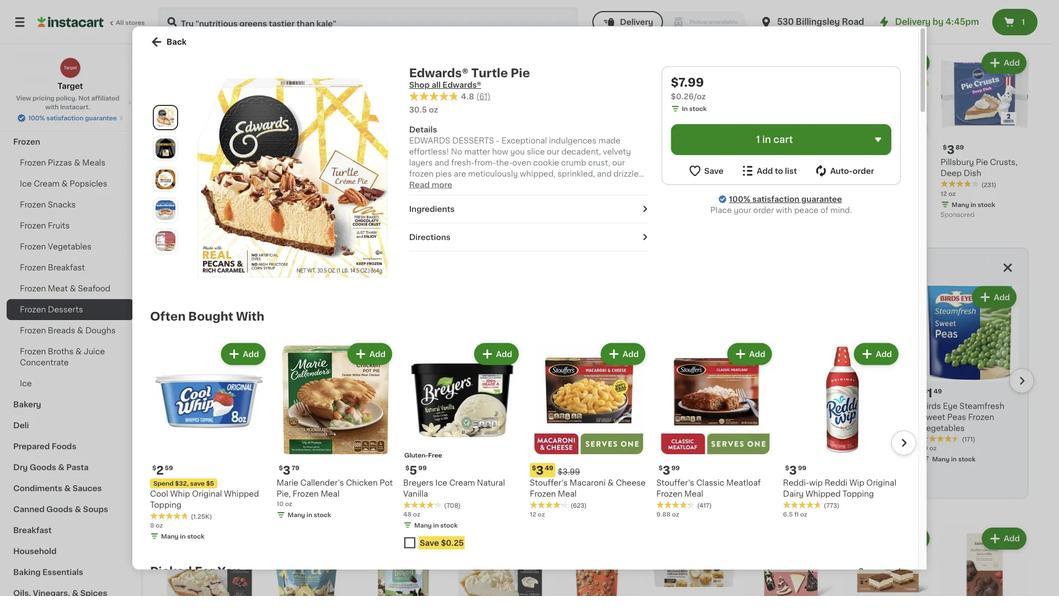 Task type: describe. For each thing, give the bounding box(es) containing it.
meal inside stouffer's macaroni & cheese frozen meal
[[558, 490, 577, 498]]

100% inside button
[[28, 115, 45, 121]]

many for spend $32, save $5
[[161, 533, 179, 539]]

79 inside 6 79
[[666, 145, 673, 151]]

frozen breads & doughs link
[[7, 320, 134, 341]]

x for 2
[[365, 24, 368, 30]]

wip inside section
[[202, 402, 215, 410]]

pumpkin
[[166, 170, 199, 177]]

spend for 2
[[153, 480, 174, 487]]

ice cream & popsicles link
[[7, 173, 134, 194]]

frozen link
[[7, 131, 134, 152]]

32
[[708, 445, 716, 451]]

10 inside "product" group
[[922, 445, 928, 451]]

& left eggs
[[37, 54, 43, 62]]

17.8 oz
[[650, 14, 671, 20]]

stock down (231)
[[978, 202, 996, 208]]

$ inside $ 1 49
[[924, 388, 928, 394]]

save $0.25
[[420, 539, 464, 547]]

whipped up (773)
[[806, 490, 841, 498]]

0 horizontal spatial desserts
[[48, 306, 83, 313]]

vegetables for 2
[[282, 424, 326, 432]]

& right view
[[36, 96, 42, 104]]

stock up $0.25
[[441, 522, 458, 528]]

12 oz for stouffer's macaroni & cheese frozen meal
[[530, 511, 545, 517]]

$ 3 49
[[532, 464, 554, 476]]

$ inside $ 6 marie callender's pumpkin pie frozen dessert
[[168, 144, 172, 151]]

& left soups
[[75, 506, 81, 513]]

edwards® for edwards® turtle pie shop all edwards®
[[409, 67, 469, 79]]

sweet inside birds eye steamfresh sweet peas frozen vegetables
[[922, 413, 946, 421]]

1 horizontal spatial wip
[[810, 479, 823, 487]]

add to list
[[757, 167, 797, 175]]

frozen down frozen fruits
[[20, 243, 46, 251]]

meat & seafood
[[13, 96, 77, 104]]

1 horizontal spatial 30.5 oz
[[553, 180, 576, 186]]

1 in cart field
[[671, 124, 892, 155]]

1 horizontal spatial satisfaction
[[753, 195, 800, 203]]

frozen desserts
[[20, 306, 83, 313]]

530 billingsley road
[[778, 18, 865, 26]]

pasta
[[66, 464, 89, 471]]

1 $ 3 89 from the left
[[459, 144, 480, 156]]

0 vertical spatial all
[[116, 20, 124, 26]]

5 for breyers
[[410, 464, 417, 476]]

add to list button
[[741, 164, 797, 178]]

creme
[[313, 159, 339, 166]]

$ inside the "$ 3 49"
[[532, 465, 536, 471]]

1 vertical spatial 8 oz
[[747, 24, 760, 30]]

6 for 6 x 3 fl oz
[[602, 445, 606, 451]]

goods for canned
[[46, 506, 73, 513]]

1 vertical spatial breakfast
[[13, 526, 52, 534]]

essentials
[[43, 568, 83, 576]]

frozen broths & juice concentrate
[[20, 348, 105, 366]]

& left sauces
[[64, 485, 71, 492]]

snickers
[[389, 402, 430, 410]]

0 vertical spatial breakfast
[[48, 264, 85, 272]]

turtle for edwards® turtle pie
[[593, 159, 615, 166]]

meat & seafood link
[[7, 89, 134, 110]]

stores
[[125, 20, 145, 26]]

dry goods & pasta link
[[7, 457, 134, 478]]

canned goods & soups
[[13, 506, 108, 513]]

& inside stouffer's macaroni & cheese frozen meal
[[608, 479, 614, 487]]

1 vertical spatial (114)
[[885, 182, 899, 188]]

9.88
[[657, 511, 671, 517]]

8 oz many in stock
[[815, 445, 870, 462]]

french
[[708, 413, 735, 421]]

$ inside $ 4 69
[[749, 144, 753, 151]]

79 inside $ 3 79
[[292, 465, 300, 471]]

day
[[296, 159, 311, 166]]

picked for you
[[150, 566, 240, 577]]

many in stock down pie, at the left of page
[[288, 512, 331, 518]]

(1.01k)
[[536, 414, 556, 421]]

dry goods & pasta
[[13, 464, 89, 471]]

0 vertical spatial cream
[[34, 180, 60, 188]]

affiliated
[[91, 95, 119, 101]]

birds eye steamfresh broccoli florets frozen vegetables
[[282, 402, 371, 432]]

49 for 5
[[617, 388, 625, 394]]

1 horizontal spatial 100% satisfaction guarantee
[[729, 195, 842, 203]]

peas
[[948, 413, 967, 421]]

cheese
[[616, 479, 646, 487]]

& inside frozen broths & juice concentrate
[[76, 348, 82, 355]]

humor
[[625, 402, 652, 410]]

$ 3 99 for 1 gal
[[497, 388, 519, 399]]

directions button
[[409, 232, 649, 243]]

frozen inside $ 6 marie callender's pumpkin pie frozen dessert
[[215, 170, 241, 177]]

with
[[236, 311, 265, 322]]

birds for 2
[[282, 402, 302, 410]]

100% satisfaction guarantee inside button
[[28, 115, 117, 121]]

snacks inside "frozen snacks" link
[[48, 201, 76, 209]]

38 inside "product" group
[[941, 24, 949, 30]]

frozen down snacks & candy
[[13, 138, 40, 146]]

1 38 from the left
[[263, 24, 271, 30]]

$ 4 99
[[711, 388, 732, 399]]

vegetables inside the frozen vegetables link
[[48, 243, 92, 251]]

1 vertical spatial with
[[776, 206, 793, 214]]

10 inside marie callender's chicken pot pie, frozen meal 10 oz
[[277, 501, 284, 507]]

turtle for edwards® turtle pie shop all edwards®
[[471, 67, 508, 79]]

0 vertical spatial wip
[[242, 402, 257, 410]]

cake,
[[713, 159, 734, 166]]

99 for 26 oz
[[374, 145, 382, 151]]

creamer
[[737, 424, 771, 432]]

48
[[403, 511, 412, 517]]

0 horizontal spatial 30.5
[[409, 106, 427, 114]]

in inside 8 oz many in stock
[[845, 456, 851, 462]]

32 fl oz
[[708, 445, 731, 451]]

save for 2
[[190, 480, 205, 487]]

view pricing policy. not affiliated with instacart.
[[16, 95, 119, 110]]

sponsored badge image inside "product" group
[[844, 22, 878, 28]]

36 oz for (690)
[[166, 24, 182, 30]]

$ 4 69
[[749, 144, 771, 156]]

6 79
[[657, 144, 673, 156]]

1 coffee from the top
[[708, 402, 735, 410]]

$ inside $ 4 99
[[711, 388, 715, 394]]

target link
[[58, 57, 83, 92]]

0 vertical spatial sweet
[[514, 402, 538, 410]]

36 for (115)
[[456, 24, 465, 30]]

99 for 9.88 oz
[[672, 465, 680, 471]]

oz inside 8 oz many in stock
[[821, 445, 828, 451]]

stock down marie callender's chicken pot pie, frozen meal 10 oz
[[314, 512, 331, 518]]

item carousel region inside section
[[175, 280, 1035, 494]]

sponsored badge image for 6
[[166, 210, 199, 216]]

read
[[409, 181, 430, 189]]

cool for $
[[150, 490, 168, 498]]

1 89 from the left
[[471, 144, 480, 151]]

meals
[[82, 159, 105, 167]]

(115) inside "product" group
[[788, 193, 802, 199]]

4:45pm
[[946, 18, 980, 26]]

8 oz inside 8 oz button
[[844, 14, 857, 20]]

frozen down frozen vegetables
[[20, 264, 46, 272]]

enlarge frozen dessert edwards® turtle pie nutrition (opens in a new tab) image
[[156, 231, 175, 251]]

produce link
[[7, 26, 134, 47]]

1 horizontal spatial 30.5
[[553, 180, 567, 186]]

pie inside edwards® edwards premium desserts cookies and crème pie
[[359, 192, 372, 199]]

size
[[717, 170, 733, 177]]

vanilla for 5
[[403, 490, 428, 498]]

edwards® for edwards® turtle pie
[[553, 159, 591, 166]]

edwards for 7
[[399, 159, 433, 166]]

satisfaction inside button
[[46, 115, 83, 121]]

eye for 2
[[304, 402, 319, 410]]

36 oz down enlarge frozen dessert edwards® turtle pie angle_back (opens in a new tab) image at top
[[166, 202, 182, 208]]

2 dish from the left
[[964, 170, 982, 177]]

2 deep from the left
[[941, 170, 962, 177]]

meal inside stouffer's classic meatloaf frozen meal
[[685, 490, 704, 498]]

snacks inside snacks & candy 'link'
[[13, 117, 42, 125]]

place your order with peace of mind.
[[711, 206, 852, 214]]

8 inside 8 oz many in stock
[[815, 445, 819, 451]]

billingsley
[[796, 18, 840, 26]]

$ 3 79
[[279, 464, 300, 476]]

your
[[734, 206, 752, 214]]

0 horizontal spatial order
[[754, 206, 774, 214]]

7 for edwards® turtle pie
[[560, 144, 567, 156]]

callender's inside marie callender's chicken pot pie, frozen meal 10 oz
[[300, 479, 344, 487]]

pricing
[[33, 95, 54, 101]]

$32, for 59
[[840, 404, 854, 410]]

edwards® for edwards® edwards singles desserts key lime pie slices 2pk
[[747, 159, 785, 166]]

1 vertical spatial seafood
[[78, 285, 110, 292]]

frozen inside "birds eye steamfresh broccoli florets frozen vegetables"
[[345, 413, 371, 421]]

delivery for delivery
[[620, 18, 654, 26]]

eggs
[[45, 54, 65, 62]]

many inside 8 oz many in stock
[[826, 456, 843, 462]]

oz inside marie callender's chicken pot pie, frozen meal 10 oz
[[285, 501, 292, 507]]

spend $32, save $5 for 2
[[153, 480, 214, 487]]

for
[[195, 566, 215, 577]]

enlarge frozen dessert edwards® turtle pie ingredients (opens in a new tab) image
[[156, 200, 175, 220]]

dessert inside $ 6 marie callender's pumpkin pie frozen dessert
[[166, 181, 196, 188]]

1 vertical spatial reddi-
[[783, 479, 810, 487]]

$0.25
[[441, 539, 464, 547]]

$ inside $ 3 79
[[279, 465, 283, 471]]

see
[[829, 474, 844, 481]]

stock up picked for you
[[187, 533, 205, 539]]

broths
[[48, 348, 74, 355]]

frozen pizzas & meals link
[[7, 152, 134, 173]]

in inside field
[[763, 135, 771, 144]]

steamfresh for 2
[[321, 402, 365, 410]]

details button
[[409, 124, 649, 135]]

12 for stouffer's macaroni & cheese frozen meal
[[530, 511, 537, 517]]

99 for 1 gal
[[510, 388, 519, 394]]

oz inside sara lee pound cake, all butter, family size 16 oz
[[658, 180, 666, 186]]

99 for 30.5 oz
[[568, 144, 576, 151]]

many in stock for 1
[[933, 456, 976, 462]]

4.8 (61)
[[461, 92, 491, 100]]

stock down the (171)
[[959, 456, 976, 462]]

& left pasta
[[58, 464, 64, 471]]

frozen down frozen snacks
[[20, 222, 46, 230]]

12 oz for pillsbury pie crusts, deep dish
[[941, 191, 956, 197]]

service type group
[[593, 11, 747, 33]]

(2.91k) inside "product" group
[[982, 15, 1003, 21]]

$ 4 snickers ice cream bars box
[[389, 388, 471, 421]]

frozen inside good humor frozen dairy dessert bars strawberry shortcake
[[654, 402, 680, 410]]

0 vertical spatial (61)
[[477, 92, 491, 100]]

frozen broths & juice concentrate link
[[7, 341, 134, 373]]

callender's inside $ 6 marie callender's pumpkin pie frozen dessert
[[189, 159, 233, 166]]

1 vertical spatial 100%
[[729, 195, 751, 203]]

spend for 59
[[818, 404, 839, 410]]

frozen inside stouffer's macaroni & cheese frozen meal
[[530, 490, 556, 498]]

(231)
[[982, 182, 997, 188]]

directions
[[409, 233, 451, 241]]

8 inside button
[[844, 14, 848, 20]]

save for 59
[[855, 404, 870, 410]]

enlarge frozen dessert edwards® turtle pie hero (opens in a new tab) image
[[156, 107, 175, 127]]

2 89 from the left
[[956, 145, 965, 151]]

7 for edwards® hershey's chocolate créme pie
[[850, 144, 857, 156]]

& down frozen pizzas & meals
[[61, 180, 68, 188]]

12 for pillsbury pie crusts, deep dish
[[941, 191, 948, 197]]

picked
[[150, 566, 192, 577]]

& down frozen breakfast link
[[70, 285, 76, 292]]

all inside sara lee pound cake, all butter, family size 16 oz
[[650, 170, 660, 177]]

whipped left pie, at the left of page
[[224, 490, 259, 498]]

(61) button
[[477, 91, 491, 102]]

frozen down frozen meat & seafood
[[20, 306, 46, 313]]

$7.99
[[671, 76, 704, 88]]

frequently bought together
[[175, 264, 313, 273]]

item carousel region containing 2
[[150, 336, 917, 560]]

reddi inside section
[[217, 402, 240, 410]]

product group containing 8 oz
[[844, 0, 932, 31]]

stock inside 8 oz many in stock
[[852, 456, 870, 462]]

& left candy
[[44, 117, 50, 125]]

10.8 oz
[[282, 445, 304, 451]]

each
[[268, 180, 283, 186]]

list
[[785, 167, 797, 175]]

$ 6 marie callender's pumpkin pie frozen dessert
[[166, 144, 241, 188]]

desserts for 7
[[396, 170, 431, 177]]

0 horizontal spatial 12 oz
[[456, 191, 472, 197]]

2 pillsbury from the left
[[941, 159, 974, 166]]

fruits
[[48, 222, 70, 230]]

7 for favorite day creme brulee
[[269, 144, 276, 156]]

many in stock up picked
[[161, 533, 205, 539]]

99 for 10.8 oz
[[297, 388, 305, 394]]

frozen breads & doughs
[[20, 327, 116, 334]]

frozen inside marie callender's chicken pot pie, frozen meal 10 oz
[[293, 490, 319, 498]]

$32, for 2
[[175, 480, 189, 487]]

pie inside the edwards® turtle pie shop all edwards®
[[511, 67, 530, 79]]

spo nsored
[[859, 568, 901, 575]]

stouffer's classic meatloaf frozen meal
[[657, 479, 761, 498]]

dairy inside good humor frozen dairy dessert bars strawberry shortcake
[[602, 413, 623, 421]]

(27)
[[788, 15, 800, 21]]

1 vertical spatial meat
[[48, 285, 68, 292]]

often bought with
[[150, 311, 265, 322]]

pie inside $ 6 marie callender's pumpkin pie frozen dessert
[[201, 170, 213, 177]]

whipped left broccoli
[[230, 413, 265, 421]]

details
[[409, 126, 437, 133]]

free
[[428, 452, 442, 458]]

$ inside $ 2 99
[[284, 388, 288, 394]]

1 vertical spatial reddi-wip reddi wip original dairy whipped topping
[[783, 479, 897, 498]]

10 oz
[[922, 445, 937, 451]]

$ inside $ 2 59
[[152, 465, 156, 471]]

$ inside $ 5 49
[[604, 388, 608, 394]]

6.84 fl oz button
[[553, 0, 641, 21]]

goods for dry
[[30, 464, 56, 471]]

frozen meat & seafood link
[[7, 278, 134, 299]]

(1.25k) for 2
[[191, 513, 212, 519]]

1 vertical spatial reddi
[[825, 479, 848, 487]]

0 vertical spatial (115)
[[497, 15, 511, 21]]

together
[[270, 264, 313, 273]]

frozen dessert edwards® turtle pie hero image
[[190, 75, 396, 281]]

1 vertical spatial wip
[[850, 479, 865, 487]]



Task type: vqa. For each thing, say whether or not it's contained in the screenshot.
topmost x
yes



Task type: locate. For each thing, give the bounding box(es) containing it.
target logo image
[[60, 57, 81, 78]]

cream up (708)
[[449, 479, 475, 487]]

cool whip original whipped topping for 59
[[815, 413, 887, 432]]

$ 3 99 for 9.88 oz
[[659, 464, 680, 476]]

stock right in
[[690, 106, 707, 112]]

ice right breyers
[[436, 479, 448, 487]]

0 horizontal spatial dessert
[[166, 181, 196, 188]]

vanilla inside the coffee mate nestle french vanilla liquid coffee creamer
[[737, 413, 762, 421]]

6 inside $ 6 marie callender's pumpkin pie frozen dessert
[[172, 144, 180, 156]]

36 oz up back
[[166, 24, 182, 30]]

1 horizontal spatial spend
[[818, 404, 839, 410]]

(61) right 4.8 at the top left of page
[[477, 92, 491, 100]]

ct
[[394, 434, 401, 440]]

2 horizontal spatial 49
[[934, 388, 942, 394]]

x for 6
[[607, 445, 611, 451]]

desserts up the read
[[396, 170, 431, 177]]

frozen snacks
[[20, 201, 76, 209]]

deep
[[456, 170, 478, 177], [941, 170, 962, 177]]

reddi- inside section
[[175, 402, 202, 410]]

whip for 2
[[170, 490, 190, 498]]

frozen up shortcake
[[654, 402, 680, 410]]

items
[[877, 474, 899, 481]]

save down cake,
[[705, 167, 724, 175]]

pie inside edwards® edwards singles desserts key lime pie slices 2pk
[[768, 181, 780, 188]]

edwards® turtle pie
[[553, 159, 630, 166]]

whipped up 8 oz many in stock
[[815, 424, 850, 432]]

cool whip original whipped topping for 2
[[150, 490, 259, 509]]

1 meal from the left
[[321, 490, 340, 498]]

0 vertical spatial order
[[853, 167, 875, 175]]

birds up broccoli
[[282, 402, 302, 410]]

59 inside 2 59
[[830, 388, 838, 394]]

edwards®
[[409, 67, 469, 79], [553, 159, 591, 166], [747, 159, 785, 166], [844, 159, 882, 166], [359, 159, 397, 166]]

condiments
[[13, 485, 62, 492]]

0 vertical spatial reddi-
[[175, 402, 202, 410]]

add inside button
[[757, 167, 773, 175]]

4 up the 'snickers' at bottom left
[[395, 388, 403, 399]]

0 vertical spatial guarantee
[[85, 115, 117, 121]]

7 up "premium"
[[366, 144, 373, 156]]

1 horizontal spatial eye
[[943, 402, 958, 410]]

10 down pie, at the left of page
[[277, 501, 284, 507]]

1 steamfresh from the left
[[321, 402, 365, 410]]

1 for 1
[[1022, 18, 1026, 26]]

lee
[[669, 159, 684, 166]]

$5 for 2
[[206, 480, 214, 487]]

0 horizontal spatial whip
[[170, 490, 190, 498]]

bought
[[232, 264, 268, 273]]

1 vertical spatial marie
[[277, 479, 298, 487]]

1 inside 1 button
[[1022, 18, 1026, 26]]

1 vertical spatial 6.5
[[783, 511, 793, 517]]

stouffer's macaroni & cheese frozen meal
[[530, 479, 646, 498]]

x inside section
[[607, 445, 611, 451]]

snacks & candy
[[13, 117, 79, 125]]

1 horizontal spatial sweet
[[922, 413, 946, 421]]

2 $ 3 89 from the left
[[943, 144, 965, 156]]

0 horizontal spatial sponsored badge image
[[166, 210, 199, 216]]

$3.49 original price: $3.99 element
[[530, 463, 648, 477]]

road
[[842, 18, 865, 26]]

2 horizontal spatial desserts
[[777, 170, 813, 177]]

4
[[753, 144, 762, 156], [395, 388, 403, 399], [715, 388, 723, 399]]

birds inside birds eye steamfresh sweet peas frozen vegetables
[[922, 402, 941, 410]]

30.5
[[409, 106, 427, 114], [553, 180, 567, 186]]

1 vertical spatial whip
[[170, 490, 190, 498]]

2 eye from the left
[[943, 402, 958, 410]]

many for 1
[[933, 456, 950, 462]]

1 edwards from the left
[[787, 159, 820, 166]]

0 horizontal spatial 59
[[165, 465, 173, 471]]

(120)
[[429, 425, 445, 432]]

whip down 2 59
[[835, 413, 855, 421]]

frozen up the 'frozen desserts'
[[20, 285, 46, 292]]

0 vertical spatial meat
[[13, 96, 34, 104]]

desserts inside edwards® edwards premium desserts cookies and crème pie
[[396, 170, 431, 177]]

all stores
[[116, 20, 145, 26]]

whip inside section
[[835, 413, 855, 421]]

1 horizontal spatial delivery
[[896, 18, 931, 26]]

None search field
[[158, 7, 578, 38]]

item carousel region containing 3
[[175, 280, 1035, 494]]

1 horizontal spatial vanilla
[[737, 413, 762, 421]]

baking essentials link
[[7, 562, 134, 583]]

ice inside $ 4 snickers ice cream bars box
[[432, 402, 443, 410]]

0 vertical spatial save
[[855, 404, 870, 410]]

9.88 oz
[[657, 511, 680, 517]]

edwards® hershey's chocolate créme pie
[[844, 159, 927, 177]]

ice up frozen snacks
[[20, 180, 32, 188]]

edwards® up all
[[409, 67, 469, 79]]

$ inside $ 5 99
[[406, 465, 410, 471]]

desserts for 4
[[777, 170, 813, 177]]

x down strawberry at the bottom right
[[607, 445, 611, 451]]

1 horizontal spatial sponsored badge image
[[844, 22, 878, 28]]

bars for 4
[[389, 413, 406, 421]]

4 up french
[[715, 388, 723, 399]]

delivery by 4:45pm link
[[878, 15, 980, 29]]

cookies
[[359, 181, 391, 188]]

frozen right pie, at the left of page
[[293, 490, 319, 498]]

save for save
[[705, 167, 724, 175]]

pillsbury pie crusts, deep dish down details button
[[456, 159, 533, 177]]

bars for humor
[[657, 413, 675, 421]]

7 up auto-order
[[850, 144, 857, 156]]

2 coffee from the top
[[708, 424, 735, 432]]

turtle
[[471, 67, 508, 79], [593, 159, 615, 166]]

cream inside $ 4 snickers ice cream bars box
[[445, 402, 471, 410]]

section
[[166, 248, 1035, 499]]

0 horizontal spatial 12
[[456, 191, 463, 197]]

4 7 from the left
[[366, 144, 373, 156]]

$ 7 99 for edwards® hershey's chocolate créme pie
[[846, 144, 867, 156]]

beverages
[[13, 75, 56, 83]]

breyers ice cream natural vanilla
[[403, 479, 505, 498]]

0 horizontal spatial 100%
[[28, 115, 45, 121]]

4 inside "product" group
[[753, 144, 762, 156]]

frozen inside stouffer's classic meatloaf frozen meal
[[657, 490, 683, 498]]

reddi-wip reddi wip original dairy whipped topping inside section
[[175, 402, 265, 432]]

(171)
[[962, 437, 976, 443]]

stouffer's up 9.88 oz
[[657, 479, 695, 487]]

spend
[[818, 404, 839, 410], [153, 480, 174, 487]]

frozen right pumpkin
[[215, 170, 241, 177]]

ice inside 'ice cream & popsicles' link
[[20, 180, 32, 188]]

$ 7 99 up edwards® turtle pie
[[556, 144, 576, 156]]

doughs
[[85, 327, 116, 334]]

$ inside $ 4 snickers ice cream bars box
[[391, 388, 395, 394]]

chocolate
[[844, 170, 884, 177]]

place
[[711, 206, 732, 214]]

8 oz up picked
[[150, 522, 163, 528]]

frozen snacks link
[[7, 194, 134, 215]]

eye for 1
[[943, 402, 958, 410]]

instacart logo image
[[38, 15, 104, 29]]

meat inside 'link'
[[13, 96, 34, 104]]

4 for $ 4 69
[[753, 144, 762, 156]]

spend $32, save $5
[[818, 404, 879, 410], [153, 480, 214, 487]]

bars inside good humor frozen dairy dessert bars strawberry shortcake
[[657, 413, 675, 421]]

edwards® inside edwards® edwards premium desserts cookies and crème pie
[[359, 159, 397, 166]]

1 horizontal spatial save
[[855, 404, 870, 410]]

16
[[650, 180, 657, 186]]

edwards for 4
[[787, 159, 820, 166]]

& right breads
[[77, 327, 83, 334]]

1 (690) from the top
[[206, 15, 223, 21]]

ice up (120)
[[432, 402, 443, 410]]

vegetables inside "birds eye steamfresh broccoli florets frozen vegetables"
[[282, 424, 326, 432]]

1 vertical spatial 79
[[292, 465, 300, 471]]

0 horizontal spatial reddi-
[[175, 402, 202, 410]]

0 vertical spatial spend
[[818, 404, 839, 410]]

1 bars from the left
[[389, 413, 406, 421]]

6 up pumpkin
[[172, 144, 180, 156]]

(61) down edwards® turtle pie
[[594, 171, 605, 177]]

1 vertical spatial save
[[420, 539, 439, 547]]

many in stock for 5
[[414, 522, 458, 528]]

edwards® up singles
[[747, 159, 785, 166]]

vegetables down broccoli
[[282, 424, 326, 432]]

8 oz right billingsley
[[844, 14, 857, 20]]

1 horizontal spatial guarantee
[[802, 195, 842, 203]]

ice inside 'breyers ice cream natural vanilla'
[[436, 479, 448, 487]]

1 vertical spatial cool
[[150, 490, 168, 498]]

item carousel region
[[175, 280, 1035, 494], [150, 336, 917, 560]]

8 oz inside item carousel region
[[150, 522, 163, 528]]

frozen up 9.88 oz
[[657, 490, 683, 498]]

many in stock for 3
[[952, 202, 996, 208]]

snacks down ice cream & popsicles
[[48, 201, 76, 209]]

save button
[[689, 164, 724, 178]]

(114)
[[400, 15, 414, 21], [885, 182, 899, 188]]

36 up back button
[[166, 24, 174, 30]]

0 vertical spatial 79
[[666, 145, 673, 151]]

frozen desserts link
[[7, 299, 134, 320]]

100% satisfaction guarantee button
[[17, 111, 124, 123]]

59 inside $ 2 59
[[165, 465, 173, 471]]

product group containing 5
[[403, 341, 521, 554]]

many for 5
[[414, 522, 432, 528]]

delivery inside button
[[620, 18, 654, 26]]

save inside section
[[855, 404, 870, 410]]

1 horizontal spatial seafood
[[78, 285, 110, 292]]

breyers
[[403, 479, 434, 487]]

dessert inside good humor frozen dairy dessert bars strawberry shortcake
[[624, 413, 655, 421]]

0 vertical spatial turtle
[[471, 67, 508, 79]]

spend $32, save $5 down $ 2 59
[[153, 480, 214, 487]]

0 vertical spatial reddi-wip reddi wip original dairy whipped topping
[[175, 402, 265, 432]]

1 38 oz from the left
[[263, 24, 279, 30]]

5 for good
[[608, 388, 616, 399]]

cool whip original whipped topping up 8 oz many in stock
[[815, 413, 887, 432]]

tea,
[[540, 402, 555, 410]]

stouffer's inside stouffer's classic meatloaf frozen meal
[[657, 479, 695, 487]]

(1.07k)
[[749, 437, 770, 443]]

vanilla for 4
[[737, 413, 762, 421]]

36 down enlarge frozen dessert edwards® turtle pie angle_back (opens in a new tab) image at top
[[166, 202, 174, 208]]

marie inside $ 6 marie callender's pumpkin pie frozen dessert
[[166, 159, 187, 166]]

pound
[[686, 159, 711, 166]]

marie up pumpkin
[[166, 159, 187, 166]]

0 horizontal spatial cool whip original whipped topping
[[150, 490, 259, 509]]

stock up eligible
[[852, 456, 870, 462]]

1 for 1 gal
[[495, 423, 498, 429]]

product group containing ★★★★★
[[941, 0, 1029, 41]]

breakfast up household
[[13, 526, 52, 534]]

1 gal
[[495, 423, 509, 429]]

1 horizontal spatial spend $32, save $5
[[818, 404, 879, 410]]

0 horizontal spatial (61)
[[477, 92, 491, 100]]

1 crusts, from the left
[[506, 159, 533, 166]]

$ 7 99 for edwards® turtle pie
[[556, 144, 576, 156]]

frozen right peas
[[969, 413, 995, 421]]

meal inside marie callender's chicken pot pie, frozen meal 10 oz
[[321, 490, 340, 498]]

0 horizontal spatial pillsbury
[[456, 159, 490, 166]]

1 vertical spatial (61)
[[594, 171, 605, 177]]

36
[[166, 24, 174, 30], [456, 24, 465, 30], [166, 202, 174, 208]]

0 horizontal spatial wip
[[202, 402, 215, 410]]

frozen up frozen fruits
[[20, 201, 46, 209]]

0 horizontal spatial meal
[[321, 490, 340, 498]]

meal right pie, at the left of page
[[321, 490, 340, 498]]

shop
[[409, 81, 430, 89]]

69
[[763, 144, 771, 151]]

99 for 48 oz
[[418, 465, 427, 471]]

49
[[617, 388, 625, 394], [934, 388, 942, 394], [545, 465, 554, 471]]

edwards® inside the edwards® turtle pie shop all edwards®
[[409, 67, 469, 79]]

2 (690) from the top
[[206, 193, 223, 199]]

frozen inside birds eye steamfresh sweet peas frozen vegetables
[[969, 413, 995, 421]]

edwards® for edwards® hershey's chocolate créme pie
[[844, 159, 882, 166]]

99 for 32 fl oz
[[724, 388, 732, 394]]

1 vertical spatial spend
[[153, 480, 174, 487]]

1 horizontal spatial (114)
[[885, 182, 899, 188]]

1 birds from the left
[[282, 402, 302, 410]]

save for save $0.25
[[420, 539, 439, 547]]

1 vertical spatial (690)
[[206, 193, 223, 199]]

mind.
[[831, 206, 852, 214]]

1 horizontal spatial vegetables
[[282, 424, 326, 432]]

auto-order
[[831, 167, 875, 175]]

2 38 oz from the left
[[941, 24, 958, 30]]

macaroni
[[570, 479, 606, 487]]

100% satisfaction guarantee up "place your order with peace of mind."
[[729, 195, 842, 203]]

crème
[[410, 181, 436, 188]]

0 vertical spatial 10
[[922, 445, 928, 451]]

0 horizontal spatial all
[[116, 20, 124, 26]]

sweet left the tea,
[[514, 402, 538, 410]]

1 pillsbury pie crusts, deep dish from the left
[[456, 159, 533, 177]]

sweet
[[514, 402, 538, 410], [922, 413, 946, 421]]

snacks & candy link
[[7, 110, 134, 131]]

stouffer's inside stouffer's macaroni & cheese frozen meal
[[530, 479, 568, 487]]

bars
[[389, 413, 406, 421], [657, 413, 675, 421]]

vegetables for 1
[[922, 424, 965, 432]]

pillsbury pie crusts, deep dish up (231)
[[941, 159, 1018, 177]]

0 vertical spatial (114)
[[400, 15, 414, 21]]

dairy
[[13, 54, 35, 62], [208, 413, 228, 421], [602, 413, 623, 421], [783, 490, 804, 498]]

5 inside section
[[608, 388, 616, 399]]

with inside view pricing policy. not affiliated with instacart.
[[45, 104, 59, 110]]

condiments & sauces link
[[7, 478, 134, 499]]

0 vertical spatial 30.5
[[409, 106, 427, 114]]

1 horizontal spatial pillsbury
[[941, 159, 974, 166]]

crusts, down details button
[[506, 159, 533, 166]]

1 for 1 in cart
[[756, 135, 760, 144]]

30.5 down edwards® turtle pie
[[553, 180, 567, 186]]

1 horizontal spatial turtle
[[593, 159, 615, 166]]

eye inside birds eye steamfresh sweet peas frozen vegetables
[[943, 402, 958, 410]]

0 vertical spatial seafood
[[44, 96, 77, 104]]

2 meal from the left
[[558, 490, 577, 498]]

0 horizontal spatial guarantee
[[85, 115, 117, 121]]

4 inside $ 4 snickers ice cream bars box
[[395, 388, 403, 399]]

1 inside "product" group
[[928, 388, 933, 399]]

2 pillsbury pie crusts, deep dish from the left
[[941, 159, 1018, 177]]

0 horizontal spatial (114)
[[400, 15, 414, 21]]

49 inside $ 5 49
[[617, 388, 625, 394]]

1 horizontal spatial 89
[[956, 145, 965, 151]]

49 inside the "$ 3 49"
[[545, 465, 554, 471]]

all left stores
[[116, 20, 124, 26]]

cool whip original whipped topping down $ 2 59
[[150, 490, 259, 509]]

butter,
[[662, 170, 688, 177]]

enlarge frozen dessert edwards® turtle pie angle_back (opens in a new tab) image
[[156, 169, 175, 189]]

slices
[[782, 181, 805, 188]]

turtle left sara in the right top of the page
[[593, 159, 615, 166]]

whip down $ 2 59
[[170, 490, 190, 498]]

frozen down the "$ 3 49"
[[530, 490, 556, 498]]

desserts inside edwards® edwards singles desserts key lime pie slices 2pk
[[777, 170, 813, 177]]

0 horizontal spatial 8 oz
[[150, 522, 163, 528]]

2 stouffer's from the left
[[657, 479, 695, 487]]

1 horizontal spatial 10
[[922, 445, 928, 451]]

1 vertical spatial 5
[[410, 464, 417, 476]]

6 for 6 79
[[657, 144, 665, 156]]

many
[[952, 202, 970, 208], [826, 456, 843, 462], [933, 456, 950, 462], [288, 512, 305, 518], [414, 522, 432, 528], [161, 533, 179, 539]]

pie,
[[277, 490, 291, 498]]

birds for 1
[[922, 402, 941, 410]]

& left cheese
[[608, 479, 614, 487]]

3 $ 7 99 from the left
[[846, 144, 867, 156]]

0 horizontal spatial vegetables
[[48, 243, 92, 251]]

1 horizontal spatial dish
[[964, 170, 982, 177]]

1 vertical spatial (115)
[[788, 193, 802, 199]]

edwards® up "premium"
[[359, 159, 397, 166]]

sponsored badge image for 3
[[941, 212, 974, 218]]

0 horizontal spatial 79
[[292, 465, 300, 471]]

0 horizontal spatial x
[[365, 24, 368, 30]]

0 vertical spatial whip
[[835, 413, 855, 421]]

0 horizontal spatial save
[[420, 539, 439, 547]]

oz
[[575, 14, 582, 20], [850, 14, 857, 20], [663, 14, 671, 20], [175, 24, 182, 30], [272, 24, 279, 30], [466, 24, 473, 30], [753, 24, 760, 30], [384, 24, 392, 30], [951, 24, 958, 30], [429, 106, 438, 114], [569, 180, 576, 186], [658, 180, 666, 186], [464, 191, 472, 197], [949, 191, 956, 197], [175, 202, 182, 208], [759, 202, 766, 208], [369, 202, 376, 208], [296, 445, 304, 451], [624, 445, 631, 451], [723, 445, 731, 451], [821, 445, 828, 451], [930, 445, 937, 451], [285, 501, 292, 507], [413, 511, 421, 517], [538, 511, 545, 517], [672, 511, 680, 517], [800, 511, 808, 517], [156, 522, 163, 528]]

desserts down frozen meat & seafood
[[48, 306, 83, 313]]

frozen up the 'concentrate'
[[20, 348, 46, 355]]

4 for $ 4 snickers ice cream bars box
[[395, 388, 403, 399]]

5 up good
[[608, 388, 616, 399]]

vegetables inside birds eye steamfresh sweet peas frozen vegetables
[[922, 424, 965, 432]]

36 for (690)
[[166, 24, 174, 30]]

99 for 6.5 fl oz
[[798, 465, 807, 471]]

2 $ 7 99 from the left
[[556, 144, 576, 156]]

2 7 from the left
[[560, 144, 567, 156]]

0 vertical spatial 8 oz
[[844, 14, 857, 20]]

2 vertical spatial 8 oz
[[150, 522, 163, 528]]

section containing 3
[[166, 248, 1035, 499]]

milo
[[495, 402, 512, 410]]

frozen right florets
[[345, 413, 371, 421]]

satisfaction up "place your order with peace of mind."
[[753, 195, 800, 203]]

2 59
[[821, 388, 838, 399]]

order inside auto-order button
[[853, 167, 875, 175]]

1 eye from the left
[[304, 402, 319, 410]]

fl for 32
[[718, 445, 722, 451]]

30.5 oz up details
[[409, 106, 438, 114]]

spend $32, save $5 inside section
[[818, 404, 879, 410]]

1 stouffer's from the left
[[530, 479, 568, 487]]

0 horizontal spatial 49
[[545, 465, 554, 471]]

steamfresh for 1
[[960, 402, 1005, 410]]

sponsored badge image
[[844, 22, 878, 28], [166, 210, 199, 216], [941, 212, 974, 218]]

marie callender's chicken pot pie, frozen meal 10 oz
[[277, 479, 393, 507]]

1 horizontal spatial reddi
[[825, 479, 848, 487]]

product group
[[844, 0, 932, 31], [941, 0, 1029, 41], [166, 50, 254, 219], [359, 50, 448, 209], [456, 50, 545, 211], [650, 50, 738, 188], [747, 50, 835, 209], [844, 50, 932, 198], [941, 50, 1029, 221], [815, 284, 913, 487], [922, 284, 1019, 466], [150, 341, 268, 543], [277, 341, 395, 522], [403, 341, 521, 554], [530, 341, 648, 519], [657, 341, 775, 519], [783, 341, 901, 519], [359, 526, 448, 596], [844, 526, 932, 596], [941, 526, 1029, 596]]

callender's left chicken
[[300, 479, 344, 487]]

edwards® inside edwards® hershey's chocolate créme pie
[[844, 159, 882, 166]]

99 inside $ 2 99
[[297, 388, 305, 394]]

stouffer's for meal
[[657, 479, 695, 487]]

2 (2.91k) from the left
[[982, 15, 1003, 21]]

frozen breakfast
[[20, 264, 85, 272]]

2pk
[[807, 181, 822, 188]]

guarantee up of
[[802, 195, 842, 203]]

seafood
[[44, 96, 77, 104], [78, 285, 110, 292]]

100% satisfaction guarantee down instacart.
[[28, 115, 117, 121]]

3 meal from the left
[[685, 490, 704, 498]]

coffee down french
[[708, 424, 735, 432]]

all stores link
[[38, 7, 146, 38]]

79
[[666, 145, 673, 151], [292, 465, 300, 471]]

6.5 for 4
[[747, 202, 757, 208]]

edwards inside edwards® edwards premium desserts cookies and crème pie
[[399, 159, 433, 166]]

many for 3
[[952, 202, 970, 208]]

36 oz for (115)
[[456, 24, 473, 30]]

many in stock up save $0.25
[[414, 522, 458, 528]]

in
[[682, 106, 688, 112]]

38 oz inside "product" group
[[941, 24, 958, 30]]

0 vertical spatial goods
[[30, 464, 56, 471]]

$5 inside section
[[871, 404, 879, 410]]

save inside "product" group
[[420, 539, 439, 547]]

1 (2.91k) from the left
[[303, 15, 325, 21]]

2 crusts, from the left
[[990, 159, 1018, 166]]

4 $ 7 99 from the left
[[362, 144, 382, 156]]

36 oz up the edwards® turtle pie shop all edwards®
[[456, 24, 473, 30]]

gal
[[499, 423, 509, 429]]

(1.25k) for 59
[[856, 437, 877, 443]]

49 for 3
[[545, 465, 554, 471]]

dry
[[13, 464, 28, 471]]

6.5 inside "product" group
[[747, 202, 757, 208]]

1 horizontal spatial (1.25k)
[[856, 437, 877, 443]]

6 for 6 ct
[[389, 434, 393, 440]]

★★★★★
[[166, 13, 204, 21], [166, 13, 204, 21], [263, 13, 301, 21], [263, 13, 301, 21], [456, 13, 495, 21], [456, 13, 495, 21], [747, 13, 786, 21], [747, 13, 786, 21], [359, 13, 398, 21], [359, 13, 398, 21], [941, 13, 980, 21], [941, 13, 980, 21], [409, 91, 459, 101], [409, 91, 459, 101], [553, 169, 592, 177], [553, 169, 592, 177], [844, 180, 883, 188], [844, 180, 883, 188], [941, 180, 980, 188], [941, 180, 980, 188], [166, 191, 204, 199], [166, 191, 204, 199], [747, 191, 786, 199], [747, 191, 786, 199], [359, 191, 398, 199], [359, 191, 398, 199], [495, 413, 534, 421], [495, 413, 534, 421], [389, 424, 427, 432], [389, 424, 427, 432], [282, 435, 321, 443], [282, 435, 321, 443], [602, 435, 640, 443], [602, 435, 640, 443], [708, 435, 747, 443], [708, 435, 747, 443], [815, 435, 854, 443], [815, 435, 854, 443], [922, 435, 960, 443], [922, 435, 960, 443], [403, 501, 442, 508], [403, 501, 442, 508], [530, 501, 569, 508], [530, 501, 569, 508], [657, 501, 695, 508], [657, 501, 695, 508], [783, 501, 822, 508], [783, 501, 822, 508], [150, 512, 189, 519], [150, 512, 189, 519]]

99 inside $ 4 99
[[724, 388, 732, 394]]

7 up 'favorite' on the top left
[[269, 144, 276, 156]]

sara
[[650, 159, 667, 166]]

4 for $ 4 99
[[715, 388, 723, 399]]

1 horizontal spatial with
[[776, 206, 793, 214]]

chicken
[[346, 479, 378, 487]]

0 horizontal spatial 5
[[410, 464, 417, 476]]

& left juice
[[76, 348, 82, 355]]

1 pillsbury from the left
[[456, 159, 490, 166]]

1 deep from the left
[[456, 170, 478, 177]]

0 horizontal spatial 30.5 oz
[[409, 106, 438, 114]]

ice inside ice link
[[20, 380, 32, 387]]

3 7 from the left
[[850, 144, 857, 156]]

1 horizontal spatial order
[[853, 167, 875, 175]]

add inside section
[[994, 294, 1010, 301]]

8 oz left 530 at the top of page
[[747, 24, 760, 30]]

$ 7 99 up 'favorite' on the top left
[[265, 144, 285, 156]]

reddi
[[217, 402, 240, 410], [825, 479, 848, 487]]

0 horizontal spatial edwards
[[399, 159, 433, 166]]

steamfresh inside "birds eye steamfresh broccoli florets frozen vegetables"
[[321, 402, 365, 410]]

2 x 2.67 oz
[[359, 24, 392, 30]]

turtle up (61) button
[[471, 67, 508, 79]]

$ 3 99 for 6.5 fl oz
[[786, 464, 807, 476]]

1 $ 7 99 from the left
[[265, 144, 285, 156]]

premium
[[359, 170, 394, 177]]

cool whip original whipped topping inside section
[[815, 413, 887, 432]]

many in stock inside section
[[933, 456, 976, 462]]

2 38 from the left
[[941, 24, 949, 30]]

1 7 from the left
[[269, 144, 276, 156]]

$ 3 99
[[178, 388, 199, 399], [497, 388, 519, 399], [659, 464, 680, 476], [786, 464, 807, 476]]

49 left $3.99
[[545, 465, 554, 471]]

5 up breyers
[[410, 464, 417, 476]]

0 vertical spatial wip
[[202, 402, 215, 410]]

1 vertical spatial cool whip original whipped topping
[[150, 490, 259, 509]]

0 horizontal spatial pillsbury pie crusts, deep dish
[[456, 159, 533, 177]]

99 inside $ 5 99
[[418, 465, 427, 471]]

target
[[58, 82, 83, 90]]

bars inside $ 4 snickers ice cream bars box
[[389, 413, 406, 421]]

7 for edwards® edwards premium desserts cookies and crème pie
[[366, 144, 373, 156]]

pie inside edwards® hershey's chocolate créme pie
[[914, 170, 927, 177]]

(115)
[[497, 15, 511, 21], [788, 193, 802, 199]]

frozen left pizzas
[[20, 159, 46, 167]]

1 vertical spatial 100% satisfaction guarantee
[[729, 195, 842, 203]]

delivery for delivery by 4:45pm
[[896, 18, 931, 26]]

cool for 2
[[815, 413, 833, 421]]

0 horizontal spatial cool
[[150, 490, 168, 498]]

guarantee inside button
[[85, 115, 117, 121]]

meal up (623)
[[558, 490, 577, 498]]

popsicles
[[70, 180, 107, 188]]

0 vertical spatial $32,
[[840, 404, 854, 410]]

2 steamfresh from the left
[[960, 402, 1005, 410]]

callender's up pumpkin
[[189, 159, 233, 166]]

whip for 59
[[835, 413, 855, 421]]

marie inside marie callender's chicken pot pie, frozen meal 10 oz
[[277, 479, 298, 487]]

edwards inside edwards® edwards singles desserts key lime pie slices 2pk
[[787, 159, 820, 166]]

49 up birds eye steamfresh sweet peas frozen vegetables
[[934, 388, 942, 394]]

bars up shortcake
[[657, 413, 675, 421]]

gluten-
[[405, 452, 428, 458]]

0 horizontal spatial seafood
[[44, 96, 77, 104]]

stouffer's for frozen
[[530, 479, 568, 487]]

fl for 6.84
[[569, 14, 573, 20]]

cream inside 'breyers ice cream natural vanilla'
[[449, 479, 475, 487]]

0 horizontal spatial $ 3 89
[[459, 144, 480, 156]]

5 inside "product" group
[[410, 464, 417, 476]]

6.5 for 3
[[783, 511, 793, 517]]

goods down prepared foods
[[30, 464, 56, 471]]

product group containing 1
[[922, 284, 1019, 466]]

frozen inside frozen broths & juice concentrate
[[20, 348, 46, 355]]

1 horizontal spatial snacks
[[48, 201, 76, 209]]

to
[[775, 167, 783, 175]]

& left meals
[[74, 159, 80, 167]]

49 for 1
[[934, 388, 942, 394]]

0 vertical spatial 100%
[[28, 115, 45, 121]]

steamfresh inside birds eye steamfresh sweet peas frozen vegetables
[[960, 402, 1005, 410]]

vanilla down breyers
[[403, 490, 428, 498]]

and
[[393, 181, 408, 188]]

3 inside $3.49 original price: $3.99 element
[[536, 464, 544, 476]]

0 horizontal spatial snacks
[[13, 117, 42, 125]]

stouffer's down the "$ 3 49"
[[530, 479, 568, 487]]

1 vertical spatial order
[[754, 206, 774, 214]]

$ 7 99 for favorite day creme brulee
[[265, 144, 285, 156]]

many in stock down the (171)
[[933, 456, 976, 462]]

2 inside favorite day creme brulee 2 each
[[263, 180, 266, 186]]

product group containing 4
[[747, 50, 835, 209]]

0 vertical spatial $5
[[871, 404, 879, 410]]

$5 for 59
[[871, 404, 879, 410]]

1 vertical spatial save
[[190, 480, 205, 487]]

$0.26/oz
[[671, 93, 706, 100]]

7 up edwards® turtle pie
[[560, 144, 567, 156]]

$ 7 99 for edwards® edwards premium desserts cookies and crème pie
[[362, 144, 382, 156]]

soups
[[83, 506, 108, 513]]

0 vertical spatial (1.25k)
[[856, 437, 877, 443]]

bought
[[188, 311, 233, 322]]

0 horizontal spatial (115)
[[497, 15, 511, 21]]

1 horizontal spatial (2.91k)
[[982, 15, 1003, 21]]

crusts, up (231)
[[990, 159, 1018, 166]]

0 horizontal spatial marie
[[166, 159, 187, 166]]

classic
[[697, 479, 725, 487]]

of
[[821, 206, 829, 214]]

1 dish from the left
[[480, 170, 497, 177]]

edwards up list
[[787, 159, 820, 166]]

seafood inside 'link'
[[44, 96, 77, 104]]

spend $32, save $5 for 59
[[818, 404, 879, 410]]

1 horizontal spatial $5
[[871, 404, 879, 410]]

2 bars from the left
[[657, 413, 675, 421]]

2 birds from the left
[[922, 402, 941, 410]]

eye up broccoli
[[304, 402, 319, 410]]

frozen down the 'frozen desserts'
[[20, 327, 46, 334]]

2 edwards from the left
[[399, 159, 433, 166]]

enlarge frozen dessert edwards® turtle pie angle_left (opens in a new tab) image
[[156, 138, 175, 158]]

edwards® for edwards® edwards premium desserts cookies and crème pie
[[359, 159, 397, 166]]

fl for 6.5
[[795, 511, 799, 517]]

many in stock down (231)
[[952, 202, 996, 208]]

59
[[830, 388, 838, 394], [165, 465, 173, 471]]



